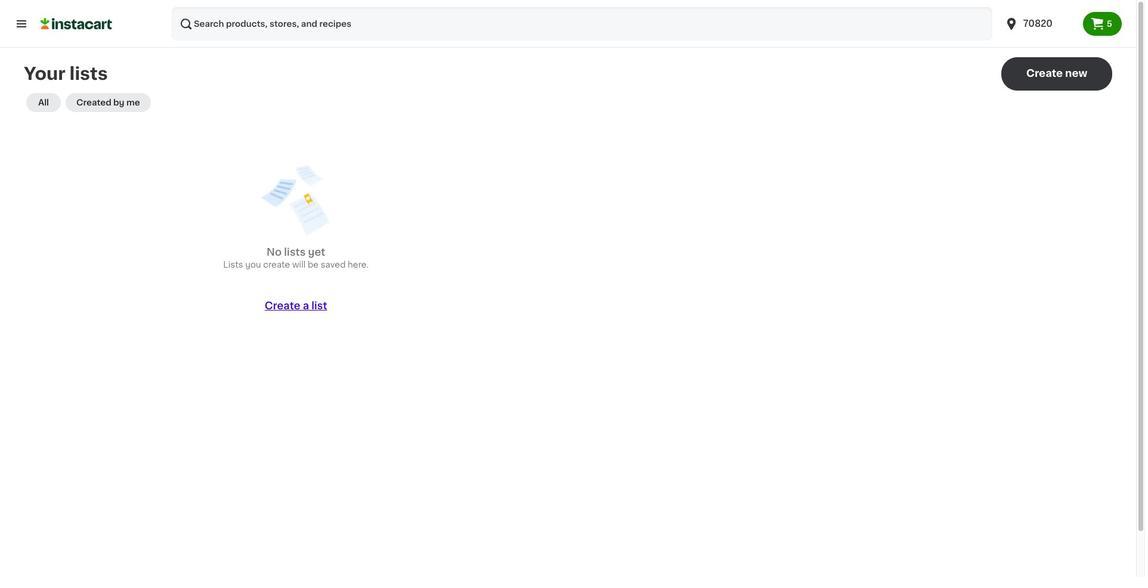 Task type: locate. For each thing, give the bounding box(es) containing it.
a
[[303, 301, 309, 311]]

1 vertical spatial create
[[265, 301, 300, 311]]

0 vertical spatial create
[[1026, 69, 1063, 78]]

1 horizontal spatial lists
[[284, 248, 306, 257]]

create new button
[[1002, 57, 1113, 91]]

create
[[1026, 69, 1063, 78], [265, 301, 300, 311]]

all button
[[26, 93, 61, 112]]

0 vertical spatial lists
[[70, 65, 108, 82]]

lists inside no lists yet lists you create will be saved here.
[[284, 248, 306, 257]]

None search field
[[172, 7, 992, 41]]

create inside create new button
[[1026, 69, 1063, 78]]

0 horizontal spatial lists
[[70, 65, 108, 82]]

here.
[[348, 261, 369, 269]]

lists for no
[[284, 248, 306, 257]]

no lists yet lists you create will be saved here.
[[223, 248, 369, 269]]

Search field
[[172, 7, 992, 41]]

create for create new
[[1026, 69, 1063, 78]]

lists for your
[[70, 65, 108, 82]]

lists
[[70, 65, 108, 82], [284, 248, 306, 257]]

1 horizontal spatial create
[[1026, 69, 1063, 78]]

yet
[[308, 248, 325, 257]]

created
[[76, 98, 111, 107]]

create left new at the top right
[[1026, 69, 1063, 78]]

1 vertical spatial lists
[[284, 248, 306, 257]]

will
[[292, 261, 306, 269]]

me
[[126, 98, 140, 107]]

created by me button
[[66, 93, 151, 112]]

lists up 'created'
[[70, 65, 108, 82]]

new
[[1065, 69, 1088, 78]]

70820 button
[[1004, 7, 1076, 41]]

70820 button
[[997, 7, 1083, 41]]

create left a
[[265, 301, 300, 311]]

0 horizontal spatial create
[[265, 301, 300, 311]]

lists up will
[[284, 248, 306, 257]]



Task type: vqa. For each thing, say whether or not it's contained in the screenshot.
with at the left of page
no



Task type: describe. For each thing, give the bounding box(es) containing it.
create a list link
[[265, 301, 327, 311]]

your lists
[[24, 65, 108, 82]]

lists
[[223, 261, 243, 269]]

create
[[263, 261, 290, 269]]

be
[[308, 261, 319, 269]]

5
[[1107, 20, 1113, 28]]

by
[[113, 98, 124, 107]]

5 button
[[1083, 12, 1122, 36]]

instacart logo image
[[41, 17, 112, 31]]

create for create a list
[[265, 301, 300, 311]]

list
[[312, 301, 327, 311]]

your
[[24, 65, 66, 82]]

create a list
[[265, 301, 327, 311]]

create new
[[1026, 69, 1088, 78]]

no
[[267, 248, 282, 257]]

all
[[38, 98, 49, 107]]

saved
[[321, 261, 346, 269]]

70820
[[1023, 19, 1053, 28]]

created by me
[[76, 98, 140, 107]]

you
[[245, 261, 261, 269]]



